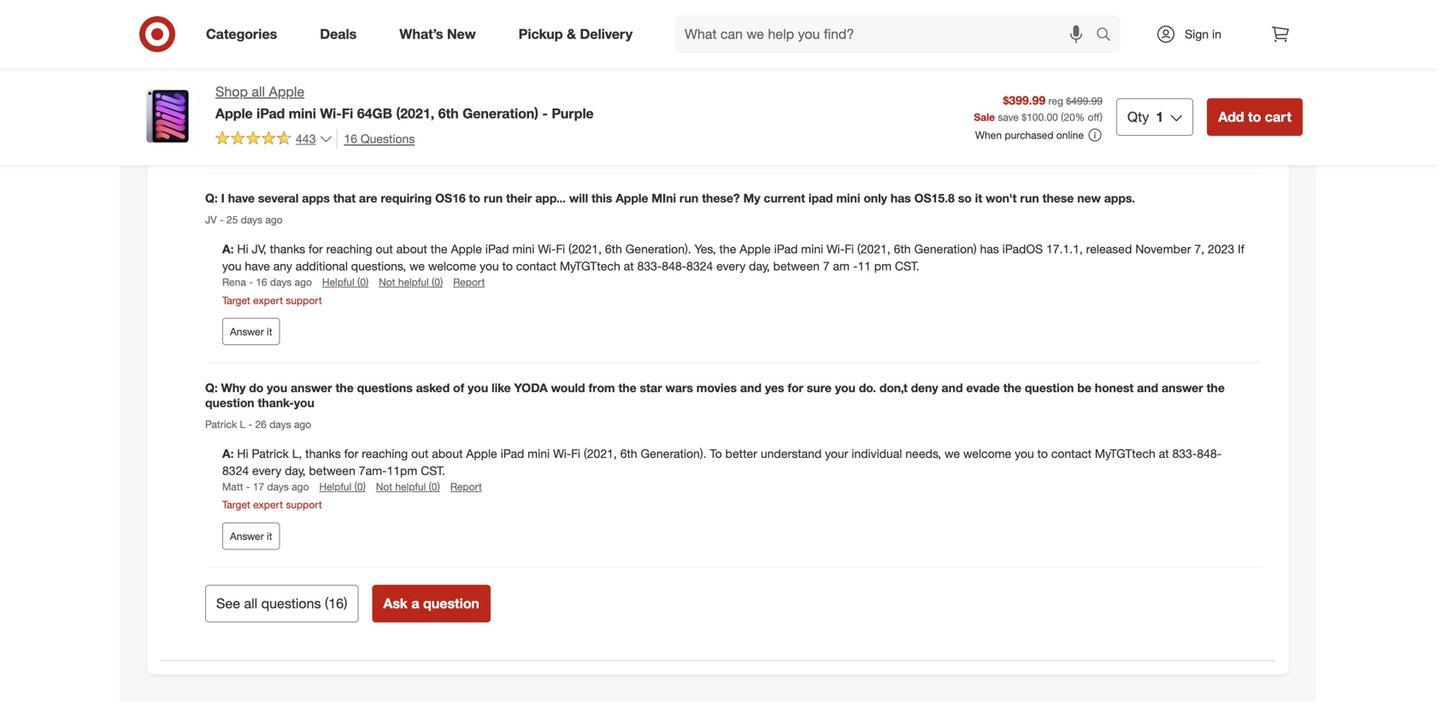 Task type: vqa. For each thing, say whether or not it's contained in the screenshot.
CST. to the middle
yes



Task type: describe. For each thing, give the bounding box(es) containing it.
not helpful  (0) button for out
[[376, 480, 440, 495]]

17
[[253, 481, 264, 494]]

to inside hi cindy, thanks for reaching out about the apple ipad mini wi-fi (2021, 6th generation).    yes, apple ipad mini wi-fi (2021, 6th generation) can connect using cellular data.    if you have any additional questions, we welcome you to contact mytgttech at 833-848-8324 every day, between 7 am -11 pm cst. rena - 15 days ago target expert support
[[429, 69, 440, 84]]

between inside hi jv, thanks for reaching out about the apple ipad mini wi-fi (2021, 6th generation).      yes, the apple ipad mini wi-fi (2021, 6th generation) has ipados 17.1.1, released november 7, 2023    if you have any additional questions, we welcome you to contact mytgttech at 833-848-8324 every day, between 7 am -11 pm cst.
[[774, 259, 820, 274]]

0 horizontal spatial questions
[[261, 596, 321, 612]]

questions, inside hi jv, thanks for reaching out about the apple ipad mini wi-fi (2021, 6th generation).      yes, the apple ipad mini wi-fi (2021, 6th generation) has ipados 17.1.1, released november 7, 2023    if you have any additional questions, we welcome you to contact mytgttech at 833-848-8324 every day, between 7 am -11 pm cst.
[[351, 259, 406, 274]]

sign
[[1186, 27, 1209, 41]]

understand
[[761, 447, 822, 462]]

online
[[1057, 129, 1084, 141]]

1 and from the left
[[741, 381, 762, 396]]

0 horizontal spatial question
[[205, 396, 255, 411]]

are
[[359, 191, 378, 206]]

will
[[569, 191, 588, 206]]

cst. inside hi patrick l, thanks for reaching out about apple ipad mini wi-fi (2021, 6th generation).     to better understand your individual needs, we welcome you to contact mytgttech at 833-848- 8324 every day, between 7am-11pm cst.
[[421, 464, 445, 479]]

these
[[1043, 191, 1075, 206]]

individual
[[852, 447, 903, 462]]

every inside hi cindy, thanks for reaching out about the apple ipad mini wi-fi (2021, 6th generation).    yes, apple ipad mini wi-fi (2021, 6th generation) can connect using cellular data.    if you have any additional questions, we welcome you to contact mytgttech at 833-848-8324 every day, between 7 am -11 pm cst. rena - 15 days ago target expert support
[[643, 69, 673, 84]]

answer for have
[[230, 325, 264, 338]]

sign in
[[1186, 27, 1222, 41]]

don,t
[[880, 381, 908, 396]]

honest
[[1095, 381, 1134, 396]]

os15.8
[[915, 191, 955, 206]]

generation) inside hi jv, thanks for reaching out about the apple ipad mini wi-fi (2021, 6th generation).      yes, the apple ipad mini wi-fi (2021, 6th generation) has ipados 17.1.1, released november 7, 2023    if you have any additional questions, we welcome you to contact mytgttech at 833-848-8324 every day, between 7 am -11 pm cst.
[[915, 242, 977, 257]]

add to cart
[[1219, 108, 1292, 125]]

report button for about
[[450, 480, 482, 495]]

1 run from the left
[[484, 191, 503, 206]]

target expert support for between
[[222, 499, 322, 512]]

cindy
[[205, 24, 232, 36]]

a: for hi jv, thanks for reaching out about the apple ipad mini wi-fi (2021, 6th generation).      yes, the apple ipad mini wi-fi (2021, 6th generation) has ipados 17.1.1, released november 7, 2023    if you have any additional questions, we welcome you to contact mytgttech at 833-848-8324 every day, between 7 am -11 pm cst.
[[222, 242, 237, 257]]

several
[[258, 191, 299, 206]]

question inside ask a question button
[[423, 596, 480, 612]]

hi patrick l, thanks for reaching out about apple ipad mini wi-fi (2021, 6th generation).     to better understand your individual needs, we welcome you to contact mytgttech at 833-848- 8324 every day, between 7am-11pm cst.
[[222, 447, 1222, 479]]

833- inside hi patrick l, thanks for reaching out about apple ipad mini wi-fi (2021, 6th generation).     to better understand your individual needs, we welcome you to contact mytgttech at 833-848- 8324 every day, between 7am-11pm cst.
[[1173, 447, 1198, 462]]

it for cindy - 24 days ago
[[267, 136, 272, 148]]

report button for the
[[453, 275, 485, 290]]

qty 1
[[1128, 108, 1164, 125]]

0 vertical spatial 16
[[344, 131, 357, 146]]

hi cindy, thanks for reaching out about the apple ipad mini wi-fi (2021, 6th generation).    yes, apple ipad mini wi-fi (2021, 6th generation) can connect using cellular data.    if you have any additional questions, we welcome you to contact mytgttech at 833-848-8324 every day, between 7 am -11 pm cst. rena - 15 days ago target expert support
[[222, 52, 1231, 117]]

contact inside hi patrick l, thanks for reaching out about apple ipad mini wi-fi (2021, 6th generation).     to better understand your individual needs, we welcome you to contact mytgttech at 833-848- 8324 every day, between 7am-11pm cst.
[[1052, 447, 1092, 462]]

about inside hi patrick l, thanks for reaching out about apple ipad mini wi-fi (2021, 6th generation).     to better understand your individual needs, we welcome you to contact mytgttech at 833-848- 8324 every day, between 7am-11pm cst.
[[432, 447, 463, 462]]

yes, for apple
[[713, 52, 734, 67]]

7 inside hi cindy, thanks for reaching out about the apple ipad mini wi-fi (2021, 6th generation).    yes, apple ipad mini wi-fi (2021, 6th generation) can connect using cellular data.    if you have any additional questions, we welcome you to contact mytgttech at 833-848-8324 every day, between 7 am -11 pm cst. rena - 15 days ago target expert support
[[750, 69, 757, 84]]

1 answer from the top
[[230, 136, 264, 148]]

ask a question button
[[372, 585, 491, 623]]

helpful for for
[[319, 481, 352, 494]]

mini inside shop all apple apple ipad mini wi-fi 64gb (2021, 6th generation) - purple
[[289, 105, 316, 122]]

this
[[592, 191, 613, 206]]

expert for several
[[253, 294, 283, 307]]

ago down apps
[[295, 276, 312, 289]]

report for the
[[453, 276, 485, 289]]

(2021, inside shop all apple apple ipad mini wi-fi 64gb (2021, 6th generation) - purple
[[396, 105, 435, 122]]

ipad
[[809, 191, 833, 206]]

8324 inside hi jv, thanks for reaching out about the apple ipad mini wi-fi (2021, 6th generation).      yes, the apple ipad mini wi-fi (2021, 6th generation) has ipados 17.1.1, released november 7, 2023    if you have any additional questions, we welcome you to contact mytgttech at 833-848-8324 every day, between 7 am -11 pm cst.
[[687, 259, 713, 274]]

cindy,
[[252, 52, 284, 67]]

questions, inside hi cindy, thanks for reaching out about the apple ipad mini wi-fi (2021, 6th generation).    yes, apple ipad mini wi-fi (2021, 6th generation) can connect using cellular data.    if you have any additional questions, we welcome you to contact mytgttech at 833-848-8324 every day, between 7 am -11 pm cst. rena - 15 days ago target expert support
[[278, 69, 333, 84]]

see
[[216, 596, 240, 612]]

target for i
[[222, 294, 250, 307]]

day, inside hi cindy, thanks for reaching out about the apple ipad mini wi-fi (2021, 6th generation).    yes, apple ipad mini wi-fi (2021, 6th generation) can connect using cellular data.    if you have any additional questions, we welcome you to contact mytgttech at 833-848-8324 every day, between 7 am -11 pm cst. rena - 15 days ago target expert support
[[676, 69, 697, 84]]

apple inside q: i have several apps that are requiring os16 to run their app... will this apple mini run these?  my current ipad mini only has os15.8 so it won't run these new apps. jv - 25 days ago
[[616, 191, 649, 206]]

100.00
[[1027, 111, 1059, 123]]

when purchased online
[[976, 129, 1084, 141]]

q: for q: why do you answer the questions asked of you like yoda would from the star wars movies and yes for sure you do. don,t deny and evade the question be honest and answer the question  thank-you
[[205, 381, 218, 396]]

all for see
[[244, 596, 258, 612]]

to inside hi patrick l, thanks for reaching out about apple ipad mini wi-fi (2021, 6th generation).     to better understand your individual needs, we welcome you to contact mytgttech at 833-848- 8324 every day, between 7am-11pm cst.
[[1038, 447, 1049, 462]]

search
[[1089, 27, 1130, 44]]

purple
[[552, 105, 594, 122]]

questions inside the q: why do you answer the questions asked of you like yoda would from the star wars movies and yes for sure you do. don,t deny and evade the question be honest and answer the question  thank-you patrick l - 26 days ago
[[357, 381, 413, 396]]

support for answer
[[286, 499, 322, 512]]

not helpful  (0) for about
[[379, 276, 443, 289]]

qty
[[1128, 108, 1150, 125]]

new
[[1078, 191, 1101, 206]]

a: for hi patrick l, thanks for reaching out about apple ipad mini wi-fi (2021, 6th generation).     to better understand your individual needs, we welcome you to contact mytgttech at 833-848- 8324 every day, between 7am-11pm cst.
[[222, 447, 237, 462]]

1 vertical spatial (
[[325, 596, 329, 612]]

mini inside hi patrick l, thanks for reaching out about apple ipad mini wi-fi (2021, 6th generation).     to better understand your individual needs, we welcome you to contact mytgttech at 833-848- 8324 every day, between 7am-11pm cst.
[[528, 447, 550, 462]]

helpful for reaching
[[322, 276, 355, 289]]

so
[[959, 191, 972, 206]]

%
[[1076, 111, 1086, 123]]

reaching for additional
[[326, 242, 373, 257]]

pm inside hi jv, thanks for reaching out about the apple ipad mini wi-fi (2021, 6th generation).      yes, the apple ipad mini wi-fi (2021, 6th generation) has ipados 17.1.1, released november 7, 2023    if you have any additional questions, we welcome you to contact mytgttech at 833-848-8324 every day, between 7 am -11 pm cst.
[[875, 259, 892, 274]]

matt
[[222, 481, 243, 494]]

8324 inside hi cindy, thanks for reaching out about the apple ipad mini wi-fi (2021, 6th generation).    yes, apple ipad mini wi-fi (2021, 6th generation) can connect using cellular data.    if you have any additional questions, we welcome you to contact mytgttech at 833-848-8324 every day, between 7 am -11 pm cst. rena - 15 days ago target expert support
[[614, 69, 640, 84]]

ipados
[[1003, 242, 1044, 257]]

my
[[744, 191, 761, 206]]

rena inside hi cindy, thanks for reaching out about the apple ipad mini wi-fi (2021, 6th generation).    yes, apple ipad mini wi-fi (2021, 6th generation) can connect using cellular data.    if you have any additional questions, we welcome you to contact mytgttech at 833-848-8324 every day, between 7 am -11 pm cst. rena - 15 days ago target expert support
[[222, 86, 246, 99]]

not for reaching
[[376, 481, 393, 494]]

ipad inside shop all apple apple ipad mini wi-fi 64gb (2021, 6th generation) - purple
[[257, 105, 285, 122]]

better
[[726, 447, 758, 462]]

expert inside hi cindy, thanks for reaching out about the apple ipad mini wi-fi (2021, 6th generation).    yes, apple ipad mini wi-fi (2021, 6th generation) can connect using cellular data.    if you have any additional questions, we welcome you to contact mytgttech at 833-848-8324 every day, between 7 am -11 pm cst. rena - 15 days ago target expert support
[[253, 104, 283, 117]]

2 and from the left
[[942, 381, 963, 396]]

helpful for about
[[398, 276, 429, 289]]

$399.99 reg $499.99 sale save $ 100.00 ( 20 % off )
[[975, 93, 1103, 123]]

1 answer it button from the top
[[222, 128, 280, 156]]

2 vertical spatial 16
[[329, 596, 344, 612]]

1 answer it from the top
[[230, 136, 272, 148]]

any inside hi jv, thanks for reaching out about the apple ipad mini wi-fi (2021, 6th generation).      yes, the apple ipad mini wi-fi (2021, 6th generation) has ipados 17.1.1, released november 7, 2023    if you have any additional questions, we welcome you to contact mytgttech at 833-848-8324 every day, between 7 am -11 pm cst.
[[273, 259, 292, 274]]

ago down l,
[[292, 481, 309, 494]]

wi- inside hi patrick l, thanks for reaching out about apple ipad mini wi-fi (2021, 6th generation).     to better understand your individual needs, we welcome you to contact mytgttech at 833-848- 8324 every day, between 7am-11pm cst.
[[553, 447, 571, 462]]

yes
[[765, 381, 785, 396]]

new
[[447, 26, 476, 42]]

q: i have several apps that are requiring os16 to run their app... will this apple mini run these?  my current ipad mini only has os15.8 so it won't run these new apps. jv - 25 days ago
[[205, 191, 1136, 226]]

thanks inside hi patrick l, thanks for reaching out about apple ipad mini wi-fi (2021, 6th generation).     to better understand your individual needs, we welcome you to contact mytgttech at 833-848- 8324 every day, between 7am-11pm cst.
[[305, 447, 341, 462]]

helpful  (0) button for reaching
[[322, 275, 369, 290]]

848- inside hi jv, thanks for reaching out about the apple ipad mini wi-fi (2021, 6th generation).      yes, the apple ipad mini wi-fi (2021, 6th generation) has ipados 17.1.1, released november 7, 2023    if you have any additional questions, we welcome you to contact mytgttech at 833-848-8324 every day, between 7 am -11 pm cst.
[[662, 259, 687, 274]]

welcome inside hi patrick l, thanks for reaching out about apple ipad mini wi-fi (2021, 6th generation).     to better understand your individual needs, we welcome you to contact mytgttech at 833-848- 8324 every day, between 7am-11pm cst.
[[964, 447, 1012, 462]]

1
[[1157, 108, 1164, 125]]

out for questions,
[[376, 242, 393, 257]]

we inside hi jv, thanks for reaching out about the apple ipad mini wi-fi (2021, 6th generation).      yes, the apple ipad mini wi-fi (2021, 6th generation) has ipados 17.1.1, released november 7, 2023    if you have any additional questions, we welcome you to contact mytgttech at 833-848-8324 every day, between 7 am -11 pm cst.
[[410, 259, 425, 274]]

it for jv - 25 days ago
[[267, 325, 272, 338]]

generation) inside hi cindy, thanks for reaching out about the apple ipad mini wi-fi (2021, 6th generation).    yes, apple ipad mini wi-fi (2021, 6th generation) can connect using cellular data.    if you have any additional questions, we welcome you to contact mytgttech at 833-848-8324 every day, between 7 am -11 pm cst. rena - 15 days ago target expert support
[[912, 52, 975, 67]]

am inside hi jv, thanks for reaching out about the apple ipad mini wi-fi (2021, 6th generation).      yes, the apple ipad mini wi-fi (2021, 6th generation) has ipados 17.1.1, released november 7, 2023    if you have any additional questions, we welcome you to contact mytgttech at 833-848-8324 every day, between 7 am -11 pm cst.
[[834, 259, 850, 274]]

- inside the q: why do you answer the questions asked of you like yoda would from the star wars movies and yes for sure you do. don,t deny and evade the question be honest and answer the question  thank-you patrick l - 26 days ago
[[248, 418, 252, 431]]

it inside q: i have several apps that are requiring os16 to run their app... will this apple mini run these?  my current ipad mini only has os15.8 so it won't run these new apps. jv - 25 days ago
[[976, 191, 983, 206]]

additional inside hi jv, thanks for reaching out about the apple ipad mini wi-fi (2021, 6th generation).      yes, the apple ipad mini wi-fi (2021, 6th generation) has ipados 17.1.1, released november 7, 2023    if you have any additional questions, we welcome you to contact mytgttech at 833-848-8324 every day, between 7 am -11 pm cst.
[[296, 259, 348, 274]]

to inside button
[[1249, 108, 1262, 125]]

out inside hi patrick l, thanks for reaching out about apple ipad mini wi-fi (2021, 6th generation).     to better understand your individual needs, we welcome you to contact mytgttech at 833-848- 8324 every day, between 7am-11pm cst.
[[411, 447, 429, 462]]

yoda
[[514, 381, 548, 396]]

11 inside hi jv, thanks for reaching out about the apple ipad mini wi-fi (2021, 6th generation).      yes, the apple ipad mini wi-fi (2021, 6th generation) has ipados 17.1.1, released november 7, 2023    if you have any additional questions, we welcome you to contact mytgttech at 833-848-8324 every day, between 7 am -11 pm cst.
[[858, 259, 871, 274]]

has inside hi jv, thanks for reaching out about the apple ipad mini wi-fi (2021, 6th generation).      yes, the apple ipad mini wi-fi (2021, 6th generation) has ipados 17.1.1, released november 7, 2023    if you have any additional questions, we welcome you to contact mytgttech at 833-848-8324 every day, between 7 am -11 pm cst.
[[981, 242, 1000, 257]]

generation) inside shop all apple apple ipad mini wi-fi 64gb (2021, 6th generation) - purple
[[463, 105, 539, 122]]

from
[[589, 381, 615, 396]]

shop all apple apple ipad mini wi-fi 64gb (2021, 6th generation) - purple
[[216, 83, 594, 122]]

not for out
[[379, 276, 396, 289]]

the inside hi cindy, thanks for reaching out about the apple ipad mini wi-fi (2021, 6th generation).    yes, apple ipad mini wi-fi (2021, 6th generation) can connect using cellular data.    if you have any additional questions, we welcome you to contact mytgttech at 833-848-8324 every day, between 7 am -11 pm cst. rena - 15 days ago target expert support
[[449, 52, 466, 67]]

pickup & delivery
[[519, 26, 633, 42]]

jv,
[[252, 242, 267, 257]]

what's
[[400, 26, 443, 42]]

of
[[453, 381, 465, 396]]

cst. inside hi jv, thanks for reaching out about the apple ipad mini wi-fi (2021, 6th generation).      yes, the apple ipad mini wi-fi (2021, 6th generation) has ipados 17.1.1, released november 7, 2023    if you have any additional questions, we welcome you to contact mytgttech at 833-848-8324 every day, between 7 am -11 pm cst.
[[895, 259, 920, 274]]

64gb
[[357, 105, 392, 122]]

ipad inside hi patrick l, thanks for reaching out about apple ipad mini wi-fi (2021, 6th generation).     to better understand your individual needs, we welcome you to contact mytgttech at 833-848- 8324 every day, between 7am-11pm cst.
[[501, 447, 525, 462]]

2023
[[1208, 242, 1235, 257]]

you inside hi patrick l, thanks for reaching out about apple ipad mini wi-fi (2021, 6th generation).     to better understand your individual needs, we welcome you to contact mytgttech at 833-848- 8324 every day, between 7am-11pm cst.
[[1015, 447, 1035, 462]]

) inside $399.99 reg $499.99 sale save $ 100.00 ( 20 % off )
[[1100, 111, 1103, 123]]

mini inside q: i have several apps that are requiring os16 to run their app... will this apple mini run these?  my current ipad mini only has os15.8 so it won't run these new apps. jv - 25 days ago
[[837, 191, 861, 206]]

helpful  (0) for for
[[319, 481, 366, 494]]

cart
[[1266, 108, 1292, 125]]

image of apple ipad mini wi-fi 64gb (2021, 6th generation) - purple image
[[133, 82, 202, 151]]

848- inside hi patrick l, thanks for reaching out about apple ipad mini wi-fi (2021, 6th generation).     to better understand your individual needs, we welcome you to contact mytgttech at 833-848- 8324 every day, between 7am-11pm cst.
[[1198, 447, 1222, 462]]

days inside q: i have several apps that are requiring os16 to run their app... will this apple mini run these?  my current ipad mini only has os15.8 so it won't run these new apps. jv - 25 days ago
[[241, 213, 263, 226]]

thanks for cindy,
[[288, 52, 323, 67]]

contact inside hi cindy, thanks for reaching out about the apple ipad mini wi-fi (2021, 6th generation).    yes, apple ipad mini wi-fi (2021, 6th generation) can connect using cellular data.    if you have any additional questions, we welcome you to contact mytgttech at 833-848-8324 every day, between 7 am -11 pm cst. rena - 15 days ago target expert support
[[443, 69, 483, 84]]

we inside hi patrick l, thanks for reaching out about apple ipad mini wi-fi (2021, 6th generation).     to better understand your individual needs, we welcome you to contact mytgttech at 833-848- 8324 every day, between 7am-11pm cst.
[[945, 447, 961, 462]]

in
[[1213, 27, 1222, 41]]

ago inside q: i have several apps that are requiring os16 to run their app... will this apple mini run these?  my current ipad mini only has os15.8 so it won't run these new apps. jv - 25 days ago
[[265, 213, 283, 226]]

24
[[242, 24, 253, 36]]

$399.99
[[1004, 93, 1046, 108]]

any inside hi cindy, thanks for reaching out about the apple ipad mini wi-fi (2021, 6th generation).    yes, apple ipad mini wi-fi (2021, 6th generation) can connect using cellular data.    if you have any additional questions, we welcome you to contact mytgttech at 833-848-8324 every day, between 7 am -11 pm cst. rena - 15 days ago target expert support
[[1213, 52, 1231, 67]]

add to cart button
[[1208, 98, 1303, 136]]

l,
[[292, 447, 302, 462]]

sign in link
[[1142, 15, 1249, 53]]

at inside hi jv, thanks for reaching out about the apple ipad mini wi-fi (2021, 6th generation).      yes, the apple ipad mini wi-fi (2021, 6th generation) has ipados 17.1.1, released november 7, 2023    if you have any additional questions, we welcome you to contact mytgttech at 833-848-8324 every day, between 7 am -11 pm cst.
[[624, 259, 634, 274]]

between inside hi patrick l, thanks for reaching out about apple ipad mini wi-fi (2021, 6th generation).     to better understand your individual needs, we welcome you to contact mytgttech at 833-848- 8324 every day, between 7am-11pm cst.
[[309, 464, 356, 479]]

do.
[[859, 381, 877, 396]]

am inside hi cindy, thanks for reaching out about the apple ipad mini wi-fi (2021, 6th generation).    yes, apple ipad mini wi-fi (2021, 6th generation) can connect using cellular data.    if you have any additional questions, we welcome you to contact mytgttech at 833-848-8324 every day, between 7 am -11 pm cst. rena - 15 days ago target expert support
[[760, 69, 777, 84]]

jv
[[205, 213, 217, 226]]

for inside the q: why do you answer the questions asked of you like yoda would from the star wars movies and yes for sure you do. don,t deny and evade the question be honest and answer the question  thank-you patrick l - 26 days ago
[[788, 381, 804, 396]]

6th inside hi patrick l, thanks for reaching out about apple ipad mini wi-fi (2021, 6th generation).     to better understand your individual needs, we welcome you to contact mytgttech at 833-848- 8324 every day, between 7am-11pm cst.
[[621, 447, 638, 462]]

days down several
[[270, 276, 292, 289]]

8324 inside hi patrick l, thanks for reaching out about apple ipad mini wi-fi (2021, 6th generation).     to better understand your individual needs, we welcome you to contact mytgttech at 833-848- 8324 every day, between 7am-11pm cst.
[[222, 464, 249, 479]]

between inside hi cindy, thanks for reaching out about the apple ipad mini wi-fi (2021, 6th generation).    yes, apple ipad mini wi-fi (2021, 6th generation) can connect using cellular data.    if you have any additional questions, we welcome you to contact mytgttech at 833-848-8324 every day, between 7 am -11 pm cst. rena - 15 days ago target expert support
[[700, 69, 747, 84]]

wi- inside shop all apple apple ipad mini wi-fi 64gb (2021, 6th generation) - purple
[[320, 105, 342, 122]]

every inside hi jv, thanks for reaching out about the apple ipad mini wi-fi (2021, 6th generation).      yes, the apple ipad mini wi-fi (2021, 6th generation) has ipados 17.1.1, released november 7, 2023    if you have any additional questions, we welcome you to contact mytgttech at 833-848-8324 every day, between 7 am -11 pm cst.
[[717, 259, 746, 274]]

1 vertical spatial 16
[[256, 276, 267, 289]]

sure
[[807, 381, 832, 396]]

ask
[[384, 596, 408, 612]]

mytgttech inside hi cindy, thanks for reaching out about the apple ipad mini wi-fi (2021, 6th generation).    yes, apple ipad mini wi-fi (2021, 6th generation) can connect using cellular data.    if you have any additional questions, we welcome you to contact mytgttech at 833-848-8324 every day, between 7 am -11 pm cst. rena - 15 days ago target expert support
[[487, 69, 547, 84]]

report for about
[[450, 481, 482, 494]]

days right 17
[[267, 481, 289, 494]]

( inside $399.99 reg $499.99 sale save $ 100.00 ( 20 % off )
[[1062, 111, 1064, 123]]

movies
[[697, 381, 737, 396]]

november
[[1136, 242, 1192, 257]]

833- inside hi jv, thanks for reaching out about the apple ipad mini wi-fi (2021, 6th generation).      yes, the apple ipad mini wi-fi (2021, 6th generation) has ipados 17.1.1, released november 7, 2023    if you have any additional questions, we welcome you to contact mytgttech at 833-848-8324 every day, between 7 am -11 pm cst.
[[638, 259, 662, 274]]

hi for have
[[237, 242, 249, 257]]

answer for do
[[230, 530, 264, 543]]

out for you
[[394, 52, 411, 67]]

ago inside hi cindy, thanks for reaching out about the apple ipad mini wi-fi (2021, 6th generation).    yes, apple ipad mini wi-fi (2021, 6th generation) can connect using cellular data.    if you have any additional questions, we welcome you to contact mytgttech at 833-848-8324 every day, between 7 am -11 pm cst. rena - 15 days ago target expert support
[[295, 86, 312, 99]]

to
[[710, 447, 722, 462]]

$499.99
[[1067, 94, 1103, 107]]

search button
[[1089, 15, 1130, 56]]

answer it for have
[[230, 325, 272, 338]]

ask a question
[[384, 596, 480, 612]]

support for apps
[[286, 294, 322, 307]]

11pm
[[387, 464, 418, 479]]

a
[[412, 596, 420, 612]]

generation). for wars
[[641, 447, 707, 462]]

we inside hi cindy, thanks for reaching out about the apple ipad mini wi-fi (2021, 6th generation).    yes, apple ipad mini wi-fi (2021, 6th generation) can connect using cellular data.    if you have any additional questions, we welcome you to contact mytgttech at 833-848-8324 every day, between 7 am -11 pm cst. rena - 15 days ago target expert support
[[336, 69, 352, 84]]

26
[[255, 418, 267, 431]]

deals link
[[306, 15, 378, 53]]

welcome inside hi cindy, thanks for reaching out about the apple ipad mini wi-fi (2021, 6th generation).    yes, apple ipad mini wi-fi (2021, 6th generation) can connect using cellular data.    if you have any additional questions, we welcome you to contact mytgttech at 833-848-8324 every day, between 7 am -11 pm cst. rena - 15 days ago target expert support
[[355, 69, 403, 84]]

using
[[1048, 52, 1077, 67]]



Task type: locate. For each thing, give the bounding box(es) containing it.
save
[[998, 111, 1019, 123]]

questions, down cindy, at the left of page
[[278, 69, 333, 84]]

support inside hi cindy, thanks for reaching out about the apple ipad mini wi-fi (2021, 6th generation).    yes, apple ipad mini wi-fi (2021, 6th generation) can connect using cellular data.    if you have any additional questions, we welcome you to contact mytgttech at 833-848-8324 every day, between 7 am -11 pm cst. rena - 15 days ago target expert support
[[286, 104, 322, 117]]

any down in
[[1213, 52, 1231, 67]]

generation) left can
[[912, 52, 975, 67]]

mytgttech down honest
[[1096, 447, 1156, 462]]

16 down the jv,
[[256, 276, 267, 289]]

target inside hi cindy, thanks for reaching out about the apple ipad mini wi-fi (2021, 6th generation).    yes, apple ipad mini wi-fi (2021, 6th generation) can connect using cellular data.    if you have any additional questions, we welcome you to contact mytgttech at 833-848-8324 every day, between 7 am -11 pm cst. rena - 15 days ago target expert support
[[222, 104, 250, 117]]

1 horizontal spatial cst.
[[822, 69, 847, 84]]

2 run from the left
[[680, 191, 699, 206]]

if inside hi jv, thanks for reaching out about the apple ipad mini wi-fi (2021, 6th generation).      yes, the apple ipad mini wi-fi (2021, 6th generation) has ipados 17.1.1, released november 7, 2023    if you have any additional questions, we welcome you to contact mytgttech at 833-848-8324 every day, between 7 am -11 pm cst.
[[1238, 242, 1245, 257]]

every inside hi patrick l, thanks for reaching out about apple ipad mini wi-fi (2021, 6th generation).     to better understand your individual needs, we welcome you to contact mytgttech at 833-848- 8324 every day, between 7am-11pm cst.
[[252, 464, 282, 479]]

run left "their"
[[484, 191, 503, 206]]

about for we
[[397, 242, 427, 257]]

20
[[1064, 111, 1076, 123]]

days inside the q: why do you answer the questions asked of you like yoda would from the star wars movies and yes for sure you do. don,t deny and evade the question be honest and answer the question  thank-you patrick l - 26 days ago
[[270, 418, 291, 431]]

off
[[1088, 111, 1100, 123]]

1 horizontal spatial answer
[[1162, 381, 1204, 396]]

3 target from the top
[[222, 499, 250, 512]]

not helpful  (0) down 11pm at left
[[376, 481, 440, 494]]

day, inside hi jv, thanks for reaching out about the apple ipad mini wi-fi (2021, 6th generation).      yes, the apple ipad mini wi-fi (2021, 6th generation) has ipados 17.1.1, released november 7, 2023    if you have any additional questions, we welcome you to contact mytgttech at 833-848-8324 every day, between 7 am -11 pm cst.
[[749, 259, 770, 274]]

helpful down 11pm at left
[[395, 481, 426, 494]]

1 horizontal spatial 11
[[858, 259, 871, 274]]

reaching inside hi cindy, thanks for reaching out about the apple ipad mini wi-fi (2021, 6th generation).    yes, apple ipad mini wi-fi (2021, 6th generation) can connect using cellular data.    if you have any additional questions, we welcome you to contact mytgttech at 833-848-8324 every day, between 7 am -11 pm cst. rena - 15 days ago target expert support
[[344, 52, 390, 67]]

1 vertical spatial target
[[222, 294, 250, 307]]

about down of
[[432, 447, 463, 462]]

support
[[286, 104, 322, 117], [286, 294, 322, 307], [286, 499, 322, 512]]

that
[[333, 191, 356, 206]]

0 vertical spatial welcome
[[355, 69, 403, 84]]

target for why
[[222, 499, 250, 512]]

it for patrick l - 26 days ago
[[267, 530, 272, 543]]

1 horizontal spatial (
[[1062, 111, 1064, 123]]

1 vertical spatial generation).
[[626, 242, 692, 257]]

1 vertical spatial not helpful  (0) button
[[376, 480, 440, 495]]

2 q: from the top
[[205, 381, 218, 396]]

cst. inside hi cindy, thanks for reaching out about the apple ipad mini wi-fi (2021, 6th generation).    yes, apple ipad mini wi-fi (2021, 6th generation) can connect using cellular data.    if you have any additional questions, we welcome you to contact mytgttech at 833-848-8324 every day, between 7 am -11 pm cst. rena - 15 days ago target expert support
[[822, 69, 847, 84]]

wars
[[666, 381, 694, 396]]

0 vertical spatial report
[[453, 276, 485, 289]]

ago up cindy, at the left of page
[[280, 24, 298, 36]]

expert down the matt - 17 days ago at the bottom left
[[253, 499, 283, 512]]

0 vertical spatial answer it button
[[222, 128, 280, 156]]

deals
[[320, 26, 357, 42]]

star
[[640, 381, 663, 396]]

questions left asked
[[357, 381, 413, 396]]

all for shop
[[252, 83, 265, 100]]

ago up l,
[[294, 418, 311, 431]]

ipad
[[504, 52, 527, 67], [772, 52, 796, 67], [257, 105, 285, 122], [486, 242, 509, 257], [775, 242, 798, 257], [501, 447, 525, 462]]

all right shop
[[252, 83, 265, 100]]

0 vertical spatial 848-
[[589, 69, 614, 84]]

answer down 15
[[230, 136, 264, 148]]

0 horizontal spatial )
[[344, 596, 348, 612]]

2 horizontal spatial every
[[717, 259, 746, 274]]

expert down rena - 16 days ago
[[253, 294, 283, 307]]

2 hi from the top
[[237, 242, 249, 257]]

0 vertical spatial all
[[252, 83, 265, 100]]

2 a: from the top
[[222, 447, 237, 462]]

matt - 17 days ago
[[222, 481, 309, 494]]

16 down 64gb
[[344, 131, 357, 146]]

generation)
[[912, 52, 975, 67], [463, 105, 539, 122], [915, 242, 977, 257]]

have inside hi cindy, thanks for reaching out about the apple ipad mini wi-fi (2021, 6th generation).    yes, apple ipad mini wi-fi (2021, 6th generation) can connect using cellular data.    if you have any additional questions, we welcome you to contact mytgttech at 833-848-8324 every day, between 7 am -11 pm cst. rena - 15 days ago target expert support
[[1184, 52, 1209, 67]]

- inside shop all apple apple ipad mini wi-fi 64gb (2021, 6th generation) - purple
[[543, 105, 548, 122]]

helpful
[[398, 276, 429, 289], [395, 481, 426, 494]]

reaching down "that"
[[326, 242, 373, 257]]

patrick inside the q: why do you answer the questions asked of you like yoda would from the star wars movies and yes for sure you do. don,t deny and evade the question be honest and answer the question  thank-you patrick l - 26 days ago
[[205, 418, 237, 431]]

not helpful  (0) for out
[[376, 481, 440, 494]]

welcome inside hi jv, thanks for reaching out about the apple ipad mini wi-fi (2021, 6th generation).      yes, the apple ipad mini wi-fi (2021, 6th generation) has ipados 17.1.1, released november 7, 2023    if you have any additional questions, we welcome you to contact mytgttech at 833-848-8324 every day, between 7 am -11 pm cst.
[[428, 259, 477, 274]]

fi inside shop all apple apple ipad mini wi-fi 64gb (2021, 6th generation) - purple
[[342, 105, 353, 122]]

helpful  (0) down the 7am- in the bottom left of the page
[[319, 481, 366, 494]]

1 vertical spatial )
[[344, 596, 348, 612]]

generation). for mini
[[626, 242, 692, 257]]

why
[[221, 381, 246, 396]]

sale
[[975, 111, 996, 123]]

11
[[785, 69, 798, 84], [858, 259, 871, 274]]

2 answer it from the top
[[230, 325, 272, 338]]

about for to
[[414, 52, 445, 67]]

6th inside shop all apple apple ipad mini wi-fi 64gb (2021, 6th generation) - purple
[[438, 105, 459, 122]]

days right the "25"
[[241, 213, 263, 226]]

support down the matt - 17 days ago at the bottom left
[[286, 499, 322, 512]]

has inside q: i have several apps that are requiring os16 to run their app... will this apple mini run these?  my current ipad mini only has os15.8 so it won't run these new apps. jv - 25 days ago
[[891, 191, 911, 206]]

2 horizontal spatial mytgttech
[[1096, 447, 1156, 462]]

2 horizontal spatial cst.
[[895, 259, 920, 274]]

1 q: from the top
[[205, 191, 218, 206]]

helpful  (0) button down the 7am- in the bottom left of the page
[[319, 480, 366, 495]]

am
[[760, 69, 777, 84], [834, 259, 850, 274]]

2 answer from the top
[[230, 325, 264, 338]]

days right 15
[[270, 86, 292, 99]]

0 horizontal spatial additional
[[222, 69, 275, 84]]

if right data.
[[1151, 52, 1158, 67]]

) left ask
[[344, 596, 348, 612]]

2 horizontal spatial question
[[1025, 381, 1075, 396]]

questions,
[[278, 69, 333, 84], [351, 259, 406, 274]]

0 vertical spatial every
[[643, 69, 673, 84]]

7am-
[[359, 464, 387, 479]]

expert down 15
[[253, 104, 283, 117]]

out inside hi cindy, thanks for reaching out about the apple ipad mini wi-fi (2021, 6th generation).    yes, apple ipad mini wi-fi (2021, 6th generation) can connect using cellular data.    if you have any additional questions, we welcome you to contact mytgttech at 833-848-8324 every day, between 7 am -11 pm cst. rena - 15 days ago target expert support
[[394, 52, 411, 67]]

)
[[1100, 111, 1103, 123], [344, 596, 348, 612]]

a: up matt at bottom
[[222, 447, 237, 462]]

has right only
[[891, 191, 911, 206]]

not helpful  (0) button
[[379, 275, 443, 290], [376, 480, 440, 495]]

hi
[[237, 52, 249, 67], [237, 242, 249, 257], [237, 447, 249, 462]]

1 vertical spatial cst.
[[895, 259, 920, 274]]

at inside hi patrick l, thanks for reaching out about apple ipad mini wi-fi (2021, 6th generation).     to better understand your individual needs, we welcome you to contact mytgttech at 833-848- 8324 every day, between 7am-11pm cst.
[[1159, 447, 1170, 462]]

answer down 17
[[230, 530, 264, 543]]

1 horizontal spatial has
[[981, 242, 1000, 257]]

data.
[[1121, 52, 1148, 67]]

1 vertical spatial pm
[[875, 259, 892, 274]]

cst. down what can we help you find? suggestions appear below search field
[[822, 69, 847, 84]]

apple inside hi patrick l, thanks for reaching out about apple ipad mini wi-fi (2021, 6th generation).     to better understand your individual needs, we welcome you to contact mytgttech at 833-848- 8324 every day, between 7am-11pm cst.
[[466, 447, 498, 462]]

it down the matt - 17 days ago at the bottom left
[[267, 530, 272, 543]]

it left 443
[[267, 136, 272, 148]]

for right l,
[[344, 447, 359, 462]]

1 a: from the top
[[222, 242, 237, 257]]

0 horizontal spatial and
[[741, 381, 762, 396]]

0 vertical spatial 8324
[[614, 69, 640, 84]]

1 vertical spatial rena
[[222, 276, 246, 289]]

0 vertical spatial patrick
[[205, 418, 237, 431]]

1 horizontal spatial day,
[[676, 69, 697, 84]]

we down deals link
[[336, 69, 352, 84]]

2 vertical spatial answer it button
[[222, 523, 280, 550]]

support down rena - 16 days ago
[[286, 294, 322, 307]]

833- inside hi cindy, thanks for reaching out about the apple ipad mini wi-fi (2021, 6th generation).    yes, apple ipad mini wi-fi (2021, 6th generation) can connect using cellular data.    if you have any additional questions, we welcome you to contact mytgttech at 833-848-8324 every day, between 7 am -11 pm cst. rena - 15 days ago target expert support
[[564, 69, 589, 84]]

0 vertical spatial any
[[1213, 52, 1231, 67]]

would
[[551, 381, 586, 396]]

thanks inside hi cindy, thanks for reaching out about the apple ipad mini wi-fi (2021, 6th generation).    yes, apple ipad mini wi-fi (2021, 6th generation) can connect using cellular data.    if you have any additional questions, we welcome you to contact mytgttech at 833-848-8324 every day, between 7 am -11 pm cst. rena - 15 days ago target expert support
[[288, 52, 323, 67]]

have inside hi jv, thanks for reaching out about the apple ipad mini wi-fi (2021, 6th generation).      yes, the apple ipad mini wi-fi (2021, 6th generation) has ipados 17.1.1, released november 7, 2023    if you have any additional questions, we welcome you to contact mytgttech at 833-848-8324 every day, between 7 am -11 pm cst.
[[245, 259, 270, 274]]

answer it button for have
[[222, 318, 280, 346]]

pm inside hi cindy, thanks for reaching out about the apple ipad mini wi-fi (2021, 6th generation).    yes, apple ipad mini wi-fi (2021, 6th generation) can connect using cellular data.    if you have any additional questions, we welcome you to contact mytgttech at 833-848-8324 every day, between 7 am -11 pm cst. rena - 15 days ago target expert support
[[801, 69, 819, 84]]

all
[[252, 83, 265, 100], [244, 596, 258, 612]]

hi down l
[[237, 447, 249, 462]]

3 answer it from the top
[[230, 530, 272, 543]]

16 questions link
[[336, 129, 415, 149]]

question up l
[[205, 396, 255, 411]]

1 vertical spatial questions
[[261, 596, 321, 612]]

run right the mini
[[680, 191, 699, 206]]

1 vertical spatial 11
[[858, 259, 871, 274]]

have inside q: i have several apps that are requiring os16 to run their app... will this apple mini run these?  my current ipad mini only has os15.8 so it won't run these new apps. jv - 25 days ago
[[228, 191, 255, 206]]

contact inside hi jv, thanks for reaching out about the apple ipad mini wi-fi (2021, 6th generation).      yes, the apple ipad mini wi-fi (2021, 6th generation) has ipados 17.1.1, released november 7, 2023    if you have any additional questions, we welcome you to contact mytgttech at 833-848-8324 every day, between 7 am -11 pm cst.
[[516, 259, 557, 274]]

(2021,
[[587, 52, 620, 67], [855, 52, 888, 67], [396, 105, 435, 122], [569, 242, 602, 257], [858, 242, 891, 257], [584, 447, 617, 462]]

17.1.1,
[[1047, 242, 1083, 257]]

0 horizontal spatial questions,
[[278, 69, 333, 84]]

0 vertical spatial pm
[[801, 69, 819, 84]]

and right deny
[[942, 381, 963, 396]]

1 expert from the top
[[253, 104, 283, 117]]

helpful
[[322, 276, 355, 289], [319, 481, 352, 494]]

thanks
[[288, 52, 323, 67], [270, 242, 305, 257], [305, 447, 341, 462]]

3 answer it button from the top
[[222, 523, 280, 550]]

answer down rena - 16 days ago
[[230, 325, 264, 338]]

pickup & delivery link
[[504, 15, 654, 53]]

purchased
[[1005, 129, 1054, 141]]

0 vertical spatial at
[[551, 69, 561, 84]]

1 vertical spatial welcome
[[428, 259, 477, 274]]

1 vertical spatial q:
[[205, 381, 218, 396]]

1 vertical spatial 8324
[[687, 259, 713, 274]]

1 vertical spatial we
[[410, 259, 425, 274]]

1 vertical spatial 7
[[824, 259, 830, 274]]

2 vertical spatial 833-
[[1173, 447, 1198, 462]]

0 horizontal spatial if
[[1151, 52, 1158, 67]]

mini
[[652, 191, 677, 206]]

What can we help you find? suggestions appear below search field
[[675, 15, 1101, 53]]

&
[[567, 26, 576, 42]]

2 answer it button from the top
[[222, 318, 280, 346]]

16 left ask
[[329, 596, 344, 612]]

833-
[[564, 69, 589, 84], [638, 259, 662, 274], [1173, 447, 1198, 462]]

1 vertical spatial any
[[273, 259, 292, 274]]

3 run from the left
[[1021, 191, 1040, 206]]

1 horizontal spatial welcome
[[428, 259, 477, 274]]

2 vertical spatial welcome
[[964, 447, 1012, 462]]

2 vertical spatial out
[[411, 447, 429, 462]]

expert for you
[[253, 499, 283, 512]]

add
[[1219, 108, 1245, 125]]

out
[[394, 52, 411, 67], [376, 242, 393, 257], [411, 447, 429, 462]]

0 horizontal spatial run
[[484, 191, 503, 206]]

welcome right needs,
[[964, 447, 1012, 462]]

current
[[764, 191, 806, 206]]

- inside hi jv, thanks for reaching out about the apple ipad mini wi-fi (2021, 6th generation).      yes, the apple ipad mini wi-fi (2021, 6th generation) has ipados 17.1.1, released november 7, 2023    if you have any additional questions, we welcome you to contact mytgttech at 833-848-8324 every day, between 7 am -11 pm cst.
[[853, 259, 858, 274]]

cellular
[[1080, 52, 1118, 67]]

generation) down os15.8
[[915, 242, 977, 257]]

needs,
[[906, 447, 942, 462]]

a: left the jv,
[[222, 242, 237, 257]]

0 vertical spatial questions
[[357, 381, 413, 396]]

2 vertical spatial we
[[945, 447, 961, 462]]

helpful  (0) for reaching
[[322, 276, 369, 289]]

2 answer from the left
[[1162, 381, 1204, 396]]

2 horizontal spatial at
[[1159, 447, 1170, 462]]

16 questions
[[344, 131, 415, 146]]

answer
[[291, 381, 332, 396], [1162, 381, 1204, 396]]

about inside hi jv, thanks for reaching out about the apple ipad mini wi-fi (2021, 6th generation).      yes, the apple ipad mini wi-fi (2021, 6th generation) has ipados 17.1.1, released november 7, 2023    if you have any additional questions, we welcome you to contact mytgttech at 833-848-8324 every day, between 7 am -11 pm cst.
[[397, 242, 427, 257]]

0 vertical spatial 7
[[750, 69, 757, 84]]

welcome down os16
[[428, 259, 477, 274]]

0 vertical spatial cst.
[[822, 69, 847, 84]]

target down shop
[[222, 104, 250, 117]]

reaching inside hi patrick l, thanks for reaching out about apple ipad mini wi-fi (2021, 6th generation).     to better understand your individual needs, we welcome you to contact mytgttech at 833-848- 8324 every day, between 7am-11pm cst.
[[362, 447, 408, 462]]

q: left the why
[[205, 381, 218, 396]]

25
[[227, 213, 238, 226]]

fi inside hi patrick l, thanks for reaching out about apple ipad mini wi-fi (2021, 6th generation).     to better understand your individual needs, we welcome you to contact mytgttech at 833-848- 8324 every day, between 7am-11pm cst.
[[571, 447, 581, 462]]

11 inside hi cindy, thanks for reaching out about the apple ipad mini wi-fi (2021, 6th generation).    yes, apple ipad mini wi-fi (2021, 6th generation) can connect using cellular data.    if you have any additional questions, we welcome you to contact mytgttech at 833-848-8324 every day, between 7 am -11 pm cst. rena - 15 days ago target expert support
[[785, 69, 798, 84]]

0 vertical spatial has
[[891, 191, 911, 206]]

1 horizontal spatial patrick
[[252, 447, 289, 462]]

q: for q: i have several apps that are requiring os16 to run their app... will this apple mini run these?  my current ipad mini only has os15.8 so it won't run these new apps.
[[205, 191, 218, 206]]

reaching up the 7am- in the bottom left of the page
[[362, 447, 408, 462]]

( left ask
[[325, 596, 329, 612]]

2 target expert support from the top
[[222, 499, 322, 512]]

it right "so"
[[976, 191, 983, 206]]

for inside hi jv, thanks for reaching out about the apple ipad mini wi-fi (2021, 6th generation).      yes, the apple ipad mini wi-fi (2021, 6th generation) has ipados 17.1.1, released november 7, 2023    if you have any additional questions, we welcome you to contact mytgttech at 833-848-8324 every day, between 7 am -11 pm cst.
[[309, 242, 323, 257]]

1 horizontal spatial question
[[423, 596, 480, 612]]

answer it button for do
[[222, 523, 280, 550]]

all right see
[[244, 596, 258, 612]]

cindy - 24 days ago
[[205, 24, 298, 36]]

1 target from the top
[[222, 104, 250, 117]]

delivery
[[580, 26, 633, 42]]

reg
[[1049, 94, 1064, 107]]

1 horizontal spatial )
[[1100, 111, 1103, 123]]

2 vertical spatial answer
[[230, 530, 264, 543]]

1 vertical spatial every
[[717, 259, 746, 274]]

their
[[506, 191, 532, 206]]

ago right 15
[[295, 86, 312, 99]]

(2021, inside hi patrick l, thanks for reaching out about apple ipad mini wi-fi (2021, 6th generation).     to better understand your individual needs, we welcome you to contact mytgttech at 833-848- 8324 every day, between 7am-11pm cst.
[[584, 447, 617, 462]]

what's new
[[400, 26, 476, 42]]

0 vertical spatial we
[[336, 69, 352, 84]]

generation). inside hi patrick l, thanks for reaching out about apple ipad mini wi-fi (2021, 6th generation).     to better understand your individual needs, we welcome you to contact mytgttech at 833-848- 8324 every day, between 7am-11pm cst.
[[641, 447, 707, 462]]

q: left i
[[205, 191, 218, 206]]

1 vertical spatial helpful  (0) button
[[319, 480, 366, 495]]

we right needs,
[[945, 447, 961, 462]]

days right the 26 on the left
[[270, 418, 291, 431]]

fi
[[574, 52, 583, 67], [843, 52, 852, 67], [342, 105, 353, 122], [556, 242, 565, 257], [845, 242, 854, 257], [571, 447, 581, 462]]

443 link
[[216, 129, 333, 150]]

2 support from the top
[[286, 294, 322, 307]]

ago inside the q: why do you answer the questions asked of you like yoda would from the star wars movies and yes for sure you do. don,t deny and evade the question be honest and answer the question  thank-you patrick l - 26 days ago
[[294, 418, 311, 431]]

app...
[[536, 191, 566, 206]]

3 support from the top
[[286, 499, 322, 512]]

mini
[[531, 52, 553, 67], [799, 52, 821, 67], [289, 105, 316, 122], [837, 191, 861, 206], [513, 242, 535, 257], [802, 242, 824, 257], [528, 447, 550, 462]]

and right honest
[[1138, 381, 1159, 396]]

2 expert from the top
[[253, 294, 283, 307]]

at inside hi cindy, thanks for reaching out about the apple ipad mini wi-fi (2021, 6th generation).    yes, apple ipad mini wi-fi (2021, 6th generation) can connect using cellular data.    if you have any additional questions, we welcome you to contact mytgttech at 833-848-8324 every day, between 7 am -11 pm cst. rena - 15 days ago target expert support
[[551, 69, 561, 84]]

848-
[[589, 69, 614, 84], [662, 259, 687, 274], [1198, 447, 1222, 462]]

your
[[825, 447, 849, 462]]

have down the jv,
[[245, 259, 270, 274]]

q: inside q: i have several apps that are requiring os16 to run their app... will this apple mini run these?  my current ipad mini only has os15.8 so it won't run these new apps. jv - 25 days ago
[[205, 191, 218, 206]]

for right yes
[[788, 381, 804, 396]]

target
[[222, 104, 250, 117], [222, 294, 250, 307], [222, 499, 250, 512]]

1 horizontal spatial questions
[[357, 381, 413, 396]]

helpful  (0) right rena - 16 days ago
[[322, 276, 369, 289]]

not helpful  (0) down requiring in the top left of the page
[[379, 276, 443, 289]]

for down apps
[[309, 242, 323, 257]]

2 vertical spatial contact
[[1052, 447, 1092, 462]]

2 vertical spatial generation)
[[915, 242, 977, 257]]

cst. right 11pm at left
[[421, 464, 445, 479]]

yes, for the
[[695, 242, 716, 257]]

0 horizontal spatial 8324
[[222, 464, 249, 479]]

0 vertical spatial 11
[[785, 69, 798, 84]]

1 vertical spatial has
[[981, 242, 1000, 257]]

generation) left the purple
[[463, 105, 539, 122]]

we down requiring in the top left of the page
[[410, 259, 425, 274]]

0 vertical spatial helpful
[[322, 276, 355, 289]]

about inside hi cindy, thanks for reaching out about the apple ipad mini wi-fi (2021, 6th generation).    yes, apple ipad mini wi-fi (2021, 6th generation) can connect using cellular data.    if you have any additional questions, we welcome you to contact mytgttech at 833-848-8324 every day, between 7 am -11 pm cst. rena - 15 days ago target expert support
[[414, 52, 445, 67]]

thanks right cindy, at the left of page
[[288, 52, 323, 67]]

3 answer from the top
[[230, 530, 264, 543]]

out down what's
[[394, 52, 411, 67]]

answer it down rena - 16 days ago
[[230, 325, 272, 338]]

1 vertical spatial answer
[[230, 325, 264, 338]]

1 vertical spatial day,
[[749, 259, 770, 274]]

2 target from the top
[[222, 294, 250, 307]]

question right "a"
[[423, 596, 480, 612]]

has left ipados
[[981, 242, 1000, 257]]

released
[[1087, 242, 1133, 257]]

2 rena from the top
[[222, 276, 246, 289]]

categories link
[[192, 15, 299, 53]]

and left yes
[[741, 381, 762, 396]]

rena down the "25"
[[222, 276, 246, 289]]

$
[[1022, 111, 1027, 123]]

what's new link
[[385, 15, 497, 53]]

1 horizontal spatial pm
[[875, 259, 892, 274]]

generation). inside hi cindy, thanks for reaching out about the apple ipad mini wi-fi (2021, 6th generation).    yes, apple ipad mini wi-fi (2021, 6th generation) can connect using cellular data.    if you have any additional questions, we welcome you to contact mytgttech at 833-848-8324 every day, between 7 am -11 pm cst. rena - 15 days ago target expert support
[[644, 52, 710, 67]]

questions
[[361, 131, 415, 146]]

has
[[891, 191, 911, 206], [981, 242, 1000, 257]]

answer it for do
[[230, 530, 272, 543]]

- inside q: i have several apps that are requiring os16 to run their app... will this apple mini run these?  my current ipad mini only has os15.8 so it won't run these new apps. jv - 25 days ago
[[220, 213, 224, 226]]

2 vertical spatial day,
[[285, 464, 306, 479]]

all inside shop all apple apple ipad mini wi-fi 64gb (2021, 6th generation) - purple
[[252, 83, 265, 100]]

2 vertical spatial expert
[[253, 499, 283, 512]]

out up 11pm at left
[[411, 447, 429, 462]]

mytgttech down the will
[[560, 259, 621, 274]]

yes, inside hi jv, thanks for reaching out about the apple ipad mini wi-fi (2021, 6th generation).      yes, the apple ipad mini wi-fi (2021, 6th generation) has ipados 17.1.1, released november 7, 2023    if you have any additional questions, we welcome you to contact mytgttech at 833-848-8324 every day, between 7 am -11 pm cst.
[[695, 242, 716, 257]]

848- inside hi cindy, thanks for reaching out about the apple ipad mini wi-fi (2021, 6th generation).    yes, apple ipad mini wi-fi (2021, 6th generation) can connect using cellular data.    if you have any additional questions, we welcome you to contact mytgttech at 833-848-8324 every day, between 7 am -11 pm cst. rena - 15 days ago target expert support
[[589, 69, 614, 84]]

q: inside the q: why do you answer the questions asked of you like yoda would from the star wars movies and yes for sure you do. don,t deny and evade the question be honest and answer the question  thank-you patrick l - 26 days ago
[[205, 381, 218, 396]]

answer it button down 17
[[222, 523, 280, 550]]

1 vertical spatial support
[[286, 294, 322, 307]]

16
[[344, 131, 357, 146], [256, 276, 267, 289], [329, 596, 344, 612]]

about down what's new
[[414, 52, 445, 67]]

1 horizontal spatial contact
[[516, 259, 557, 274]]

answer it down 15
[[230, 136, 272, 148]]

1 rena from the top
[[222, 86, 246, 99]]

1 horizontal spatial run
[[680, 191, 699, 206]]

helpful  (0) button for for
[[319, 480, 366, 495]]

helpful right rena - 16 days ago
[[322, 276, 355, 289]]

not helpful  (0)
[[379, 276, 443, 289], [376, 481, 440, 494]]

2 horizontal spatial contact
[[1052, 447, 1092, 462]]

) right %
[[1100, 111, 1103, 123]]

0 horizontal spatial between
[[309, 464, 356, 479]]

1 target expert support from the top
[[222, 294, 322, 307]]

patrick inside hi patrick l, thanks for reaching out about apple ipad mini wi-fi (2021, 6th generation).     to better understand your individual needs, we welcome you to contact mytgttech at 833-848- 8324 every day, between 7am-11pm cst.
[[252, 447, 289, 462]]

2 horizontal spatial out
[[411, 447, 429, 462]]

target expert support for you
[[222, 294, 322, 307]]

questions
[[357, 381, 413, 396], [261, 596, 321, 612]]

1 vertical spatial generation)
[[463, 105, 539, 122]]

0 horizontal spatial (
[[325, 596, 329, 612]]

rena left 15
[[222, 86, 246, 99]]

it down rena - 16 days ago
[[267, 325, 272, 338]]

1 vertical spatial additional
[[296, 259, 348, 274]]

for down 'deals'
[[327, 52, 341, 67]]

0 horizontal spatial 7
[[750, 69, 757, 84]]

1 horizontal spatial at
[[624, 259, 634, 274]]

2 vertical spatial 848-
[[1198, 447, 1222, 462]]

days inside hi cindy, thanks for reaching out about the apple ipad mini wi-fi (2021, 6th generation).    yes, apple ipad mini wi-fi (2021, 6th generation) can connect using cellular data.    if you have any additional questions, we welcome you to contact mytgttech at 833-848-8324 every day, between 7 am -11 pm cst. rena - 15 days ago target expert support
[[270, 86, 292, 99]]

additional inside hi cindy, thanks for reaching out about the apple ipad mini wi-fi (2021, 6th generation).    yes, apple ipad mini wi-fi (2021, 6th generation) can connect using cellular data.    if you have any additional questions, we welcome you to contact mytgttech at 833-848-8324 every day, between 7 am -11 pm cst. rena - 15 days ago target expert support
[[222, 69, 275, 84]]

day, inside hi patrick l, thanks for reaching out about apple ipad mini wi-fi (2021, 6th generation).     to better understand your individual needs, we welcome you to contact mytgttech at 833-848- 8324 every day, between 7am-11pm cst.
[[285, 464, 306, 479]]

hi for do
[[237, 447, 249, 462]]

rena - 16 days ago
[[222, 276, 312, 289]]

0 vertical spatial have
[[1184, 52, 1209, 67]]

reaching
[[344, 52, 390, 67], [326, 242, 373, 257], [362, 447, 408, 462]]

won't
[[986, 191, 1017, 206]]

patrick left l,
[[252, 447, 289, 462]]

answer it button down rena - 16 days ago
[[222, 318, 280, 346]]

0 vertical spatial support
[[286, 104, 322, 117]]

0 vertical spatial day,
[[676, 69, 697, 84]]

3 expert from the top
[[253, 499, 283, 512]]

0 vertical spatial report button
[[453, 275, 485, 290]]

for inside hi cindy, thanks for reaching out about the apple ipad mini wi-fi (2021, 6th generation).    yes, apple ipad mini wi-fi (2021, 6th generation) can connect using cellular data.    if you have any additional questions, we welcome you to contact mytgttech at 833-848-8324 every day, between 7 am -11 pm cst. rena - 15 days ago target expert support
[[327, 52, 341, 67]]

1 vertical spatial am
[[834, 259, 850, 274]]

contact down be
[[1052, 447, 1092, 462]]

2 vertical spatial cst.
[[421, 464, 445, 479]]

reaching for welcome
[[344, 52, 390, 67]]

l
[[240, 418, 246, 431]]

to inside hi jv, thanks for reaching out about the apple ipad mini wi-fi (2021, 6th generation).      yes, the apple ipad mini wi-fi (2021, 6th generation) has ipados 17.1.1, released november 7, 2023    if you have any additional questions, we welcome you to contact mytgttech at 833-848-8324 every day, between 7 am -11 pm cst.
[[503, 259, 513, 274]]

1 answer from the left
[[291, 381, 332, 396]]

reaching inside hi jv, thanks for reaching out about the apple ipad mini wi-fi (2021, 6th generation).      yes, the apple ipad mini wi-fi (2021, 6th generation) has ipados 17.1.1, released november 7, 2023    if you have any additional questions, we welcome you to contact mytgttech at 833-848-8324 every day, between 7 am -11 pm cst.
[[326, 242, 373, 257]]

thanks inside hi jv, thanks for reaching out about the apple ipad mini wi-fi (2021, 6th generation).      yes, the apple ipad mini wi-fi (2021, 6th generation) has ipados 17.1.1, released november 7, 2023    if you have any additional questions, we welcome you to contact mytgttech at 833-848-8324 every day, between 7 am -11 pm cst.
[[270, 242, 305, 257]]

target expert support down the matt - 17 days ago at the bottom left
[[222, 499, 322, 512]]

days right 24
[[256, 24, 278, 36]]

2 horizontal spatial run
[[1021, 191, 1040, 206]]

1 support from the top
[[286, 104, 322, 117]]

patrick
[[205, 418, 237, 431], [252, 447, 289, 462]]

0 vertical spatial hi
[[237, 52, 249, 67]]

if right 2023
[[1238, 242, 1245, 257]]

thanks right l,
[[305, 447, 341, 462]]

0 vertical spatial generation)
[[912, 52, 975, 67]]

hi inside hi cindy, thanks for reaching out about the apple ipad mini wi-fi (2021, 6th generation).    yes, apple ipad mini wi-fi (2021, 6th generation) can connect using cellular data.    if you have any additional questions, we welcome you to contact mytgttech at 833-848-8324 every day, between 7 am -11 pm cst. rena - 15 days ago target expert support
[[237, 52, 249, 67]]

any up rena - 16 days ago
[[273, 259, 292, 274]]

deny
[[911, 381, 939, 396]]

thanks for jv,
[[270, 242, 305, 257]]

answer right do
[[291, 381, 332, 396]]

3 hi from the top
[[237, 447, 249, 462]]

to
[[429, 69, 440, 84], [1249, 108, 1262, 125], [469, 191, 481, 206], [503, 259, 513, 274], [1038, 447, 1049, 462]]

we
[[336, 69, 352, 84], [410, 259, 425, 274], [945, 447, 961, 462]]

mytgttech down pickup at the left top of page
[[487, 69, 547, 84]]

not helpful  (0) button down 11pm at left
[[376, 480, 440, 495]]

hi inside hi patrick l, thanks for reaching out about apple ipad mini wi-fi (2021, 6th generation).     to better understand your individual needs, we welcome you to contact mytgttech at 833-848- 8324 every day, between 7am-11pm cst.
[[237, 447, 249, 462]]

when
[[976, 129, 1002, 141]]

helpful  (0)
[[322, 276, 369, 289], [319, 481, 366, 494]]

connect
[[1001, 52, 1044, 67]]

1 horizontal spatial additional
[[296, 259, 348, 274]]

if inside hi cindy, thanks for reaching out about the apple ipad mini wi-fi (2021, 6th generation).    yes, apple ipad mini wi-fi (2021, 6th generation) can connect using cellular data.    if you have any additional questions, we welcome you to contact mytgttech at 833-848-8324 every day, between 7 am -11 pm cst. rena - 15 days ago target expert support
[[1151, 52, 1158, 67]]

support up 443
[[286, 104, 322, 117]]

question left be
[[1025, 381, 1075, 396]]

helpful right the matt - 17 days ago at the bottom left
[[319, 481, 352, 494]]

not helpful  (0) button for about
[[379, 275, 443, 290]]

answer it button down 15
[[222, 128, 280, 156]]

categories
[[206, 26, 277, 42]]

1 hi from the top
[[237, 52, 249, 67]]

3 and from the left
[[1138, 381, 1159, 396]]

answer it down 17
[[230, 530, 272, 543]]

mytgttech inside hi patrick l, thanks for reaching out about apple ipad mini wi-fi (2021, 6th generation).     to better understand your individual needs, we welcome you to contact mytgttech at 833-848- 8324 every day, between 7am-11pm cst.
[[1096, 447, 1156, 462]]

apple
[[469, 52, 500, 67], [738, 52, 769, 67], [269, 83, 305, 100], [216, 105, 253, 122], [616, 191, 649, 206], [451, 242, 482, 257], [740, 242, 771, 257], [466, 447, 498, 462]]

helpful for out
[[395, 481, 426, 494]]

out inside hi jv, thanks for reaching out about the apple ipad mini wi-fi (2021, 6th generation).      yes, the apple ipad mini wi-fi (2021, 6th generation) has ipados 17.1.1, released november 7, 2023    if you have any additional questions, we welcome you to contact mytgttech at 833-848-8324 every day, between 7 am -11 pm cst.
[[376, 242, 393, 257]]

generation). inside hi jv, thanks for reaching out about the apple ipad mini wi-fi (2021, 6th generation).      yes, the apple ipad mini wi-fi (2021, 6th generation) has ipados 17.1.1, released november 7, 2023    if you have any additional questions, we welcome you to contact mytgttech at 833-848-8324 every day, between 7 am -11 pm cst.
[[626, 242, 692, 257]]

1 horizontal spatial 833-
[[638, 259, 662, 274]]

1 vertical spatial if
[[1238, 242, 1245, 257]]

0 vertical spatial questions,
[[278, 69, 333, 84]]

hi inside hi jv, thanks for reaching out about the apple ipad mini wi-fi (2021, 6th generation).      yes, the apple ipad mini wi-fi (2021, 6th generation) has ipados 17.1.1, released november 7, 2023    if you have any additional questions, we welcome you to contact mytgttech at 833-848-8324 every day, between 7 am -11 pm cst.
[[237, 242, 249, 257]]



